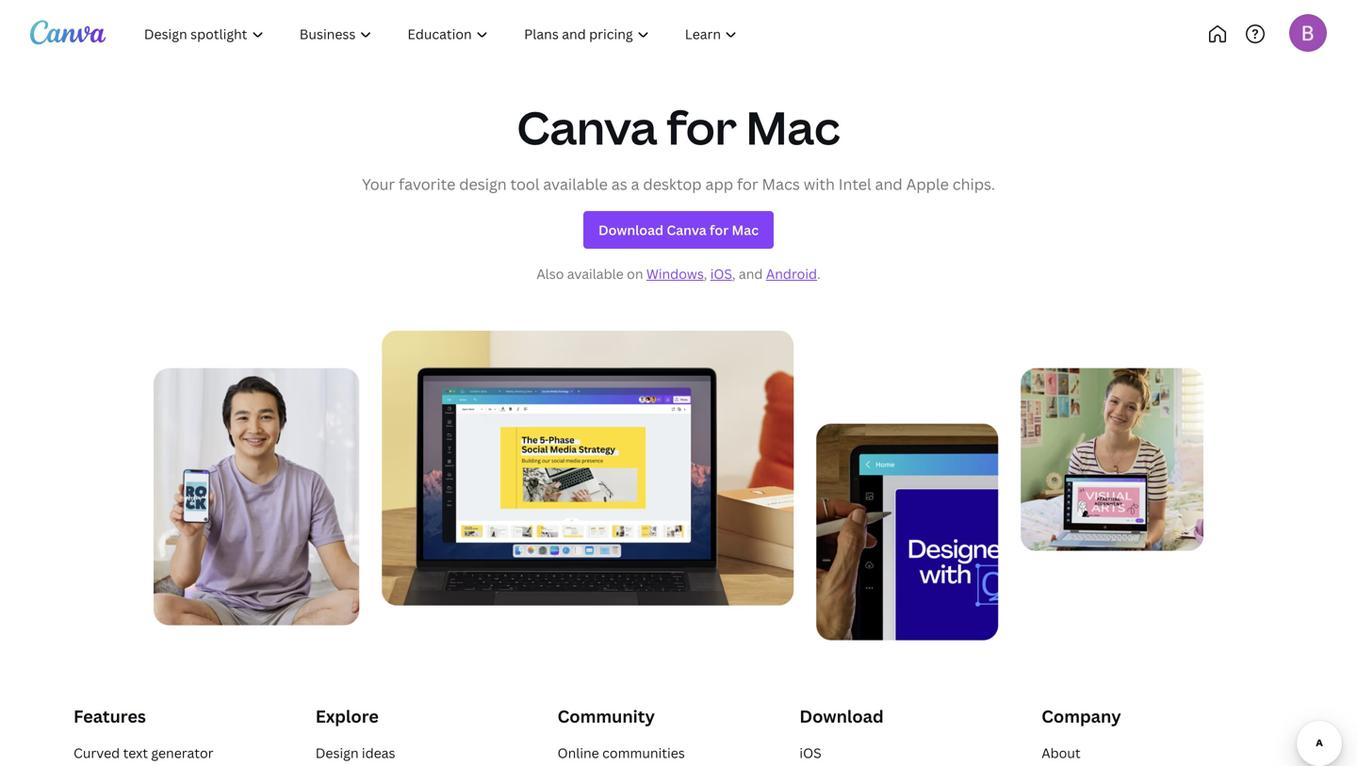 Task type: vqa. For each thing, say whether or not it's contained in the screenshot.
STARRED
no



Task type: locate. For each thing, give the bounding box(es) containing it.
design
[[459, 174, 507, 194]]

ios link
[[710, 265, 732, 283], [800, 744, 822, 762]]

, left 'android' link
[[732, 265, 736, 283]]

0 horizontal spatial download
[[598, 221, 664, 239]]

1 vertical spatial available
[[567, 265, 624, 283]]

ios
[[710, 265, 732, 283], [800, 744, 822, 762]]

canva
[[517, 96, 658, 158], [667, 221, 707, 239]]

generator
[[151, 744, 214, 762]]

1 vertical spatial canva
[[667, 221, 707, 239]]

curved
[[74, 744, 120, 762]]

1 horizontal spatial download
[[800, 705, 884, 728]]

0 vertical spatial available
[[543, 174, 608, 194]]

1 vertical spatial ios link
[[800, 744, 822, 762]]

1 vertical spatial ios
[[800, 744, 822, 762]]

and left android
[[739, 265, 763, 283]]

available
[[543, 174, 608, 194], [567, 265, 624, 283]]

design ideas
[[316, 744, 395, 762]]

about link
[[1042, 744, 1081, 762]]

windows link
[[646, 265, 704, 283]]

0 horizontal spatial canva
[[517, 96, 658, 158]]

for
[[667, 96, 737, 158], [737, 174, 758, 194], [710, 221, 729, 239]]

as
[[611, 174, 627, 194]]

about
[[1042, 744, 1081, 762]]

mac down app
[[732, 221, 759, 239]]

for up app
[[667, 96, 737, 158]]

download for download
[[800, 705, 884, 728]]

and right the intel
[[875, 174, 903, 194]]

1 vertical spatial download
[[800, 705, 884, 728]]

,
[[704, 265, 707, 283], [732, 265, 736, 283]]

0 horizontal spatial ,
[[704, 265, 707, 283]]

tool
[[510, 174, 540, 194]]

available left on
[[567, 265, 624, 283]]

canva up as
[[517, 96, 658, 158]]

for right app
[[737, 174, 758, 194]]

canva up also available on windows , ios , and android .
[[667, 221, 707, 239]]

online communities
[[558, 744, 685, 762]]

mac up macs
[[746, 96, 840, 158]]

favorite
[[399, 174, 456, 194]]

0 vertical spatial ios link
[[710, 265, 732, 283]]

mac
[[746, 96, 840, 158], [732, 221, 759, 239]]

download
[[598, 221, 664, 239], [800, 705, 884, 728]]

app
[[705, 174, 733, 194]]

0 vertical spatial canva
[[517, 96, 658, 158]]

1 horizontal spatial canva
[[667, 221, 707, 239]]

design ideas link
[[316, 744, 395, 762]]

intel
[[839, 174, 872, 194]]

0 vertical spatial download
[[598, 221, 664, 239]]

download canva for mac link
[[583, 211, 774, 249]]

and
[[875, 174, 903, 194], [739, 265, 763, 283]]

canva for mac
[[517, 96, 840, 158]]

2 , from the left
[[732, 265, 736, 283]]

curved text generator link
[[74, 744, 214, 762]]

1 vertical spatial and
[[739, 265, 763, 283]]

0 horizontal spatial and
[[739, 265, 763, 283]]

0 vertical spatial ios
[[710, 265, 732, 283]]

0 vertical spatial and
[[875, 174, 903, 194]]

.
[[817, 265, 821, 283]]

0 horizontal spatial ios link
[[710, 265, 732, 283]]

1 horizontal spatial and
[[875, 174, 903, 194]]

1 horizontal spatial ,
[[732, 265, 736, 283]]

android link
[[766, 265, 817, 283]]

1 horizontal spatial ios
[[800, 744, 822, 762]]

features
[[74, 705, 146, 728]]

download for download canva for mac
[[598, 221, 664, 239]]

explore
[[316, 705, 379, 728]]

company
[[1042, 705, 1121, 728]]

1 , from the left
[[704, 265, 707, 283]]

, down download canva for mac
[[704, 265, 707, 283]]

1 horizontal spatial ios link
[[800, 744, 822, 762]]

your favorite design tool available as a desktop app for macs with intel and apple chips.
[[362, 174, 995, 194]]

for down app
[[710, 221, 729, 239]]

available left as
[[543, 174, 608, 194]]



Task type: describe. For each thing, give the bounding box(es) containing it.
chips.
[[953, 174, 995, 194]]

desktop
[[643, 174, 702, 194]]

curved text generator
[[74, 744, 214, 762]]

online
[[558, 744, 599, 762]]

with
[[804, 174, 835, 194]]

windows
[[646, 265, 704, 283]]

canva inside download canva for mac link
[[667, 221, 707, 239]]

your
[[362, 174, 395, 194]]

communities
[[602, 744, 685, 762]]

online communities link
[[558, 744, 685, 762]]

canva desktop app for mac image
[[154, 331, 1204, 641]]

macs
[[762, 174, 800, 194]]

android
[[766, 265, 817, 283]]

download canva for mac
[[598, 221, 759, 239]]

a
[[631, 174, 640, 194]]

also available on windows , ios , and android .
[[537, 265, 821, 283]]

top level navigation element
[[128, 15, 818, 53]]

design
[[316, 744, 359, 762]]

2 vertical spatial for
[[710, 221, 729, 239]]

0 vertical spatial mac
[[746, 96, 840, 158]]

1 vertical spatial for
[[737, 174, 758, 194]]

community
[[558, 705, 655, 728]]

text
[[123, 744, 148, 762]]

on
[[627, 265, 643, 283]]

0 vertical spatial for
[[667, 96, 737, 158]]

ideas
[[362, 744, 395, 762]]

apple
[[906, 174, 949, 194]]

1 vertical spatial mac
[[732, 221, 759, 239]]

0 horizontal spatial ios
[[710, 265, 732, 283]]

also
[[537, 265, 564, 283]]



